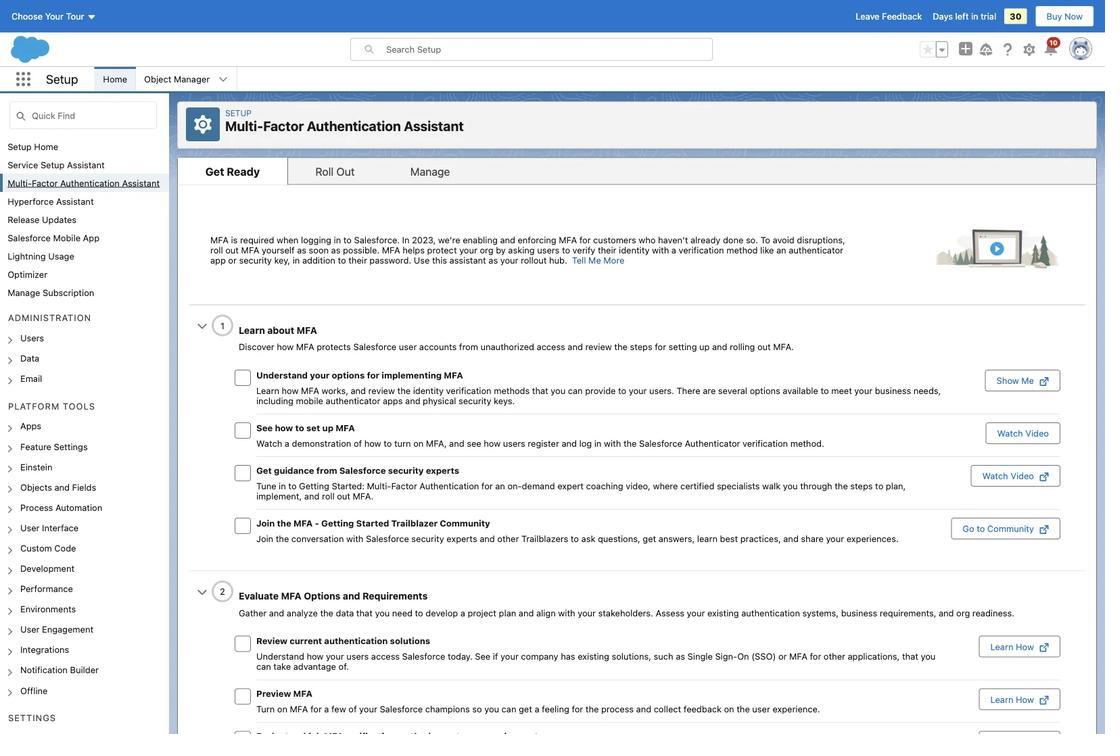 Task type: vqa. For each thing, say whether or not it's contained in the screenshot.
sixth the 12:03 from the bottom of the GRID containing Title
no



Task type: locate. For each thing, give the bounding box(es) containing it.
authentication up "of."
[[324, 637, 388, 647]]

preview mfa turn on mfa for a few of your salesforce champions so you can get a feeling for the process and collect feedback on the user experience.
[[257, 689, 821, 715]]

0 vertical spatial existing
[[708, 608, 740, 619]]

manage
[[411, 165, 450, 178], [8, 288, 40, 298]]

to down guidance
[[289, 481, 297, 491]]

authentication inside review current authentication solutions understand how your users access salesforce today. see if your company has existing solutions, such as single sign-on (sso) or mfa for other applications, that you can take advantage of.
[[324, 637, 388, 647]]

out right roll
[[337, 491, 351, 501]]

salesforce up started:
[[340, 466, 386, 476]]

0 vertical spatial me
[[589, 255, 602, 266]]

tab list containing get ready
[[177, 157, 1098, 185]]

experts inside get guidance from salesforce security experts tune in to getting started: multi-factor authentication for an on-demand expert coaching video, where certified specialists walk you through the steps to plan, implement, and roll out mfa.
[[426, 466, 460, 476]]

buy now
[[1047, 11, 1084, 21]]

experts
[[426, 466, 460, 476], [447, 534, 478, 544]]

me right "tell"
[[589, 255, 602, 266]]

0 vertical spatial mfa.
[[774, 342, 795, 352]]

1 vertical spatial learn how button
[[980, 689, 1061, 711]]

to left meet
[[821, 386, 830, 396]]

0 horizontal spatial multi-
[[8, 178, 32, 188]]

setup
[[46, 72, 78, 86], [225, 108, 252, 118], [8, 141, 32, 152], [41, 160, 65, 170]]

1 vertical spatial from
[[317, 466, 337, 476]]

text default image
[[197, 321, 208, 332], [197, 588, 208, 598]]

text default image for evaluate
[[197, 588, 208, 598]]

text default image left 2
[[197, 588, 208, 598]]

a left project
[[461, 608, 466, 619]]

1 vertical spatial text default image
[[197, 588, 208, 598]]

custom code
[[20, 544, 76, 554]]

business right systems,
[[842, 608, 878, 619]]

email link
[[20, 374, 42, 386]]

2 button
[[189, 581, 247, 603]]

mfa up analyze
[[281, 591, 302, 602]]

you left the 'need'
[[375, 608, 390, 619]]

1 progress indicator progress bar from the top
[[212, 315, 233, 337]]

left
[[956, 11, 969, 21]]

get
[[205, 165, 224, 178], [257, 466, 272, 476]]

1 vertical spatial progress indicator progress bar
[[212, 581, 233, 603]]

watch for see how to set up mfa watch a demonstration of how to turn on mfa, and see how users register and log in with the salesforce authenticator verification method.
[[998, 429, 1024, 439]]

review up understand your options for implementing mfa learn how mfa works, and review the identity verification methods that you can provide to your users. there are several options available to meet your business needs, including mobile authenticator apps and physical security keys.
[[586, 342, 612, 352]]

watch video up go to community button
[[983, 471, 1035, 482]]

ask
[[582, 534, 596, 544]]

custom code link
[[20, 544, 76, 556]]

settings right feature
[[54, 442, 88, 452]]

steps left plan,
[[851, 481, 873, 491]]

mfa. up started
[[353, 491, 374, 501]]

1 horizontal spatial community
[[988, 524, 1035, 534]]

tell
[[572, 255, 586, 266]]

the right through
[[835, 481, 849, 491]]

get left ready
[[205, 165, 224, 178]]

authentication up out
[[307, 118, 401, 134]]

0 vertical spatial progress indicator image
[[212, 315, 233, 337]]

and up process automation
[[54, 483, 70, 493]]

learn how
[[991, 642, 1035, 652], [991, 695, 1035, 705]]

0 horizontal spatial on
[[277, 705, 288, 715]]

watch video button for tune in to getting started: multi-factor authentication for an on-demand expert coaching video, where certified specialists walk you through the steps to plan, implement, and roll out mfa.
[[971, 466, 1061, 487]]

out right 'rolling'
[[758, 342, 771, 352]]

leave
[[856, 11, 880, 21]]

0 horizontal spatial get
[[519, 705, 533, 715]]

community inside go to community button
[[988, 524, 1035, 534]]

0 vertical spatial getting
[[299, 481, 330, 491]]

multi- inside setup multi-factor authentication assistant
[[225, 118, 263, 134]]

from
[[459, 342, 478, 352], [317, 466, 337, 476]]

group
[[920, 41, 949, 58]]

watch up go to community
[[983, 471, 1009, 482]]

security left keys.
[[459, 396, 492, 406]]

can inside understand your options for implementing mfa learn how mfa works, and review the identity verification methods that you can provide to your users. there are several options available to meet your business needs, including mobile authenticator apps and physical security keys.
[[568, 386, 583, 396]]

other
[[498, 534, 519, 544], [824, 652, 846, 662]]

feedback
[[684, 705, 722, 715]]

and inside setup tree tree
[[54, 483, 70, 493]]

2 vertical spatial security
[[412, 534, 444, 544]]

object
[[144, 74, 172, 84]]

optimizer
[[8, 269, 47, 280]]

manage for manage
[[411, 165, 450, 178]]

user up implementing
[[399, 342, 417, 352]]

1 understand from the top
[[257, 370, 308, 380]]

1 user from the top
[[20, 523, 40, 533]]

expert
[[558, 481, 584, 491]]

1 learn how button from the top
[[980, 637, 1061, 658]]

learn about mfa discover how mfa protects salesforce user accounts from unauthorized access and review the steps for setting up and rolling out mfa.
[[239, 325, 795, 352]]

2 progress indicator image from the top
[[212, 581, 233, 603]]

1 horizontal spatial review
[[586, 342, 612, 352]]

other inside review current authentication solutions understand how your users access salesforce today. see if your company has existing solutions, such as single sign-on (sso) or mfa for other applications, that you can take advantage of.
[[824, 652, 846, 662]]

that right "methods" in the left of the page
[[533, 386, 549, 396]]

salesforce left champions
[[380, 705, 423, 715]]

1 horizontal spatial steps
[[851, 481, 873, 491]]

home inside setup tree tree
[[34, 141, 58, 152]]

your up works,
[[310, 370, 330, 380]]

mfa up the physical
[[444, 370, 463, 380]]

you left provide
[[551, 386, 566, 396]]

current
[[290, 637, 322, 647]]

requirements
[[363, 591, 428, 602]]

for inside understand your options for implementing mfa learn how mfa works, and review the identity verification methods that you can provide to your users. there are several options available to meet your business needs, including mobile authenticator apps and physical security keys.
[[367, 370, 380, 380]]

from up roll
[[317, 466, 337, 476]]

get inside get guidance from salesforce security experts tune in to getting started: multi-factor authentication for an on-demand expert coaching video, where certified specialists walk you through the steps to plan, implement, and roll out mfa.
[[257, 466, 272, 476]]

access inside learn about mfa discover how mfa protects salesforce user accounts from unauthorized access and review the steps for setting up and rolling out mfa.
[[537, 342, 566, 352]]

demonstration
[[292, 439, 351, 449]]

get left 'feeling'
[[519, 705, 533, 715]]

from inside learn about mfa discover how mfa protects salesforce user accounts from unauthorized access and review the steps for setting up and rolling out mfa.
[[459, 342, 478, 352]]

experience.
[[773, 705, 821, 715]]

2 learn how from the top
[[991, 695, 1035, 705]]

today.
[[448, 652, 473, 662]]

1 vertical spatial video
[[1011, 471, 1035, 482]]

your right share
[[827, 534, 845, 544]]

0 vertical spatial learn how button
[[980, 637, 1061, 658]]

to right the go
[[977, 524, 986, 534]]

learn how button for understand how your users access salesforce today. see if your company has existing solutions, such as single sign-on (sso) or mfa for other applications, that you can take advantage of.
[[980, 637, 1061, 658]]

multi-factor authentication assistant
[[8, 178, 160, 188]]

0 horizontal spatial users
[[347, 652, 369, 662]]

turn
[[257, 705, 275, 715]]

getting down guidance
[[299, 481, 330, 491]]

progress indicator image left about
[[212, 315, 233, 337]]

release updates
[[8, 215, 77, 225]]

salesforce inside see how to set up mfa watch a demonstration of how to turn on mfa, and see how users register and log in with the salesforce authenticator verification method.
[[640, 439, 683, 449]]

0 horizontal spatial steps
[[630, 342, 653, 352]]

learn inside understand your options for implementing mfa learn how mfa works, and review the identity verification methods that you can provide to your users. there are several options available to meet your business needs, including mobile authenticator apps and physical security keys.
[[257, 386, 279, 396]]

1 progress indicator image from the top
[[212, 315, 233, 337]]

watch video button down show me button
[[986, 423, 1061, 445]]

of right few
[[349, 705, 357, 715]]

in right tune
[[279, 481, 286, 491]]

to right provide
[[619, 386, 627, 396]]

see
[[257, 423, 273, 433], [475, 652, 491, 662]]

the inside see how to set up mfa watch a demonstration of how to turn on mfa, and see how users register and log in with the salesforce authenticator verification method.
[[624, 439, 637, 449]]

0 horizontal spatial verification
[[446, 386, 492, 396]]

2 vertical spatial with
[[559, 608, 576, 619]]

2 text default image from the top
[[197, 588, 208, 598]]

mfa inside review current authentication solutions understand how your users access salesforce today. see if your company has existing solutions, such as single sign-on (sso) or mfa for other applications, that you can take advantage of.
[[790, 652, 808, 662]]

progress indicator image left evaluate
[[212, 581, 233, 603]]

setup up quick find search field
[[46, 72, 78, 86]]

1 vertical spatial existing
[[578, 652, 610, 662]]

authentication down mfa,
[[420, 481, 479, 491]]

manager
[[174, 74, 210, 84]]

security down trailblazer
[[412, 534, 444, 544]]

user left experience. at the bottom right
[[753, 705, 771, 715]]

1 vertical spatial progress indicator image
[[212, 581, 233, 603]]

1 horizontal spatial verification
[[743, 439, 789, 449]]

text default image for learn
[[197, 321, 208, 332]]

1 horizontal spatial see
[[475, 652, 491, 662]]

salesforce inside review current authentication solutions understand how your users access salesforce today. see if your company has existing solutions, such as single sign-on (sso) or mfa for other applications, that you can take advantage of.
[[402, 652, 446, 662]]

0 vertical spatial home
[[103, 74, 127, 84]]

for left setting
[[655, 342, 667, 352]]

0 horizontal spatial home
[[34, 141, 58, 152]]

community right trailblazer
[[440, 518, 490, 529]]

to right the 'need'
[[415, 608, 423, 619]]

the inside learn about mfa discover how mfa protects salesforce user accounts from unauthorized access and review the steps for setting up and rolling out mfa.
[[615, 342, 628, 352]]

you right walk
[[784, 481, 798, 491]]

progress indicator progress bar for learn
[[212, 315, 233, 337]]

salesforce down solutions
[[402, 652, 446, 662]]

1 vertical spatial experts
[[447, 534, 478, 544]]

provide
[[586, 386, 616, 396]]

text default image inside 1 dropdown button
[[197, 321, 208, 332]]

multi-
[[225, 118, 263, 134], [8, 178, 32, 188], [367, 481, 391, 491]]

1 vertical spatial that
[[357, 608, 373, 619]]

2 vertical spatial that
[[903, 652, 919, 662]]

as
[[676, 652, 686, 662]]

custom
[[20, 544, 52, 554]]

get inside 'preview mfa turn on mfa for a few of your salesforce champions so you can get a feeling for the process and collect feedback on the user experience.'
[[519, 705, 533, 715]]

understand inside review current authentication solutions understand how your users access salesforce today. see if your company has existing solutions, such as single sign-on (sso) or mfa for other applications, that you can take advantage of.
[[257, 652, 304, 662]]

2 horizontal spatial on
[[725, 705, 735, 715]]

the down options
[[320, 608, 334, 619]]

with inside evaluate mfa options and requirements gather and analyze the data that you need to develop a project plan and align with your stakeholders. assess your existing authentication systems, business requirements, and org readiness.
[[559, 608, 576, 619]]

on right turn
[[414, 439, 424, 449]]

1 vertical spatial getting
[[322, 518, 354, 529]]

security inside get guidance from salesforce security experts tune in to getting started: multi-factor authentication for an on-demand expert coaching video, where certified specialists walk you through the steps to plan, implement, and roll out mfa.
[[388, 466, 424, 476]]

0 vertical spatial users
[[503, 439, 526, 449]]

assistant inside setup multi-factor authentication assistant
[[404, 118, 464, 134]]

mfa. right 'rolling'
[[774, 342, 795, 352]]

how down about
[[277, 342, 294, 352]]

0 vertical spatial access
[[537, 342, 566, 352]]

0 vertical spatial text default image
[[197, 321, 208, 332]]

1 horizontal spatial factor
[[263, 118, 304, 134]]

solutions,
[[612, 652, 652, 662]]

can right the so
[[502, 705, 517, 715]]

access inside review current authentication solutions understand how your users access salesforce today. see if your company has existing solutions, such as single sign-on (sso) or mfa for other applications, that you can take advantage of.
[[371, 652, 400, 662]]

video for tune in to getting started: multi-factor authentication for an on-demand expert coaching video, where certified specialists walk you through the steps to plan, implement, and roll out mfa.
[[1011, 471, 1035, 482]]

1 vertical spatial home
[[34, 141, 58, 152]]

1 join from the top
[[257, 518, 275, 529]]

and left log
[[562, 439, 577, 449]]

for right or
[[810, 652, 822, 662]]

unauthorized
[[481, 342, 535, 352]]

on right "turn"
[[277, 705, 288, 715]]

multi- right started:
[[367, 481, 391, 491]]

notification builder
[[20, 666, 99, 676]]

about
[[268, 325, 295, 336]]

feature
[[20, 442, 51, 452]]

0 horizontal spatial authentication
[[324, 637, 388, 647]]

0 vertical spatial get
[[205, 165, 224, 178]]

where
[[653, 481, 678, 491]]

and inside get guidance from salesforce security experts tune in to getting started: multi-factor authentication for an on-demand expert coaching video, where certified specialists walk you through the steps to plan, implement, and roll out mfa.
[[304, 491, 320, 501]]

0 vertical spatial with
[[604, 439, 622, 449]]

salesforce inside setup tree tree
[[8, 233, 51, 243]]

and left see
[[449, 439, 465, 449]]

2 vertical spatial multi-
[[367, 481, 391, 491]]

user inside 'preview mfa turn on mfa for a few of your salesforce champions so you can get a feeling for the process and collect feedback on the user experience.'
[[753, 705, 771, 715]]

with inside the "join the mfa - getting started trailblazer community join the conversation with salesforce security experts and other trailblazers to ask questions, get answers, learn best practices, and share your experiences."
[[347, 534, 364, 544]]

progress indicator image for learn
[[212, 315, 233, 337]]

0 vertical spatial experts
[[426, 466, 460, 476]]

0 vertical spatial review
[[586, 342, 612, 352]]

1 horizontal spatial access
[[537, 342, 566, 352]]

setup up service on the left of page
[[8, 141, 32, 152]]

certified
[[681, 481, 715, 491]]

learn how button for turn on mfa for a few of your salesforce champions so you can get a feeling for the process and collect feedback on the user experience.
[[980, 689, 1061, 711]]

1 vertical spatial user
[[753, 705, 771, 715]]

process automation link
[[20, 503, 102, 515]]

0 horizontal spatial get
[[205, 165, 224, 178]]

me inside button
[[1022, 376, 1035, 386]]

1 horizontal spatial mfa.
[[774, 342, 795, 352]]

0 vertical spatial that
[[533, 386, 549, 396]]

0 horizontal spatial user
[[399, 342, 417, 352]]

how
[[277, 342, 294, 352], [282, 386, 299, 396], [275, 423, 293, 433], [365, 439, 381, 449], [484, 439, 501, 449], [307, 652, 324, 662]]

with inside see how to set up mfa watch a demonstration of how to turn on mfa, and see how users register and log in with the salesforce authenticator verification method.
[[604, 439, 622, 449]]

1 vertical spatial users
[[347, 652, 369, 662]]

the inside get guidance from salesforce security experts tune in to getting started: multi-factor authentication for an on-demand expert coaching video, where certified specialists walk you through the steps to plan, implement, and roll out mfa.
[[835, 481, 849, 491]]

need
[[392, 608, 413, 619]]

to inside the "join the mfa - getting started trailblazer community join the conversation with salesforce security experts and other trailblazers to ask questions, get answers, learn best practices, and share your experiences."
[[571, 534, 579, 544]]

2 vertical spatial in
[[279, 481, 286, 491]]

salesforce inside the "join the mfa - getting started trailblazer community join the conversation with salesforce security experts and other trailblazers to ask questions, get answers, learn best practices, and share your experiences."
[[366, 534, 409, 544]]

company
[[521, 652, 559, 662]]

mfa left -
[[294, 518, 313, 529]]

users left the register
[[503, 439, 526, 449]]

0 horizontal spatial review
[[369, 386, 395, 396]]

0 horizontal spatial other
[[498, 534, 519, 544]]

with
[[604, 439, 622, 449], [347, 534, 364, 544], [559, 608, 576, 619]]

2 horizontal spatial in
[[972, 11, 979, 21]]

0 vertical spatial authentication
[[742, 608, 801, 619]]

video,
[[626, 481, 651, 491]]

questions,
[[598, 534, 641, 544]]

setup tree tree
[[0, 137, 169, 735]]

1 how from the top
[[1017, 642, 1035, 652]]

0 horizontal spatial factor
[[32, 178, 58, 188]]

log
[[580, 439, 592, 449]]

0 horizontal spatial me
[[589, 255, 602, 266]]

0 horizontal spatial up
[[323, 423, 334, 433]]

in right left on the right top
[[972, 11, 979, 21]]

tab list
[[177, 157, 1098, 185]]

0 vertical spatial video
[[1026, 429, 1050, 439]]

verification left keys.
[[446, 386, 492, 396]]

2 horizontal spatial can
[[568, 386, 583, 396]]

1 vertical spatial get
[[519, 705, 533, 715]]

how down current at left bottom
[[307, 652, 324, 662]]

authentication up (sso)
[[742, 608, 801, 619]]

the down implement,
[[277, 518, 292, 529]]

1 horizontal spatial from
[[459, 342, 478, 352]]

get for get guidance from salesforce security experts tune in to getting started: multi-factor authentication for an on-demand expert coaching video, where certified specialists walk you through the steps to plan, implement, and roll out mfa.
[[257, 466, 272, 476]]

0 vertical spatial in
[[972, 11, 979, 21]]

preview
[[257, 689, 291, 699]]

verification inside understand your options for implementing mfa learn how mfa works, and review the identity verification methods that you can provide to your users. there are several options available to meet your business needs, including mobile authenticator apps and physical security keys.
[[446, 386, 492, 396]]

the down implementing
[[398, 386, 411, 396]]

review inside learn about mfa discover how mfa protects salesforce user accounts from unauthorized access and review the steps for setting up and rolling out mfa.
[[586, 342, 612, 352]]

turn
[[395, 439, 411, 449]]

the right feedback
[[737, 705, 750, 715]]

development link
[[20, 564, 74, 576]]

steps left setting
[[630, 342, 653, 352]]

for up authenticator
[[367, 370, 380, 380]]

how inside understand your options for implementing mfa learn how mfa works, and review the identity verification methods that you can provide to your users. there are several options available to meet your business needs, including mobile authenticator apps and physical security keys.
[[282, 386, 299, 396]]

of inside 'preview mfa turn on mfa for a few of your salesforce champions so you can get a feeling for the process and collect feedback on the user experience.'
[[349, 705, 357, 715]]

user for user interface
[[20, 523, 40, 533]]

0 vertical spatial see
[[257, 423, 273, 433]]

1 vertical spatial authentication
[[324, 637, 388, 647]]

learn inside learn about mfa discover how mfa protects salesforce user accounts from unauthorized access and review the steps for setting up and rolling out mfa.
[[239, 325, 265, 336]]

how inside learn about mfa discover how mfa protects salesforce user accounts from unauthorized access and review the steps for setting up and rolling out mfa.
[[277, 342, 294, 352]]

user inside learn about mfa discover how mfa protects salesforce user accounts from unauthorized access and review the steps for setting up and rolling out mfa.
[[399, 342, 417, 352]]

me for tell
[[589, 255, 602, 266]]

mfa left protects
[[296, 342, 314, 352]]

0 vertical spatial can
[[568, 386, 583, 396]]

1 horizontal spatial me
[[1022, 376, 1035, 386]]

access right unauthorized
[[537, 342, 566, 352]]

your right few
[[359, 705, 378, 715]]

are
[[703, 386, 716, 396]]

0 vertical spatial user
[[399, 342, 417, 352]]

0 vertical spatial verification
[[446, 386, 492, 396]]

progress indicator progress bar
[[212, 315, 233, 337], [212, 581, 233, 603]]

2 understand from the top
[[257, 652, 304, 662]]

1 horizontal spatial user
[[753, 705, 771, 715]]

1
[[221, 321, 225, 331]]

1 horizontal spatial in
[[595, 439, 602, 449]]

2 horizontal spatial authentication
[[420, 481, 479, 491]]

protects
[[317, 342, 351, 352]]

0 vertical spatial manage
[[411, 165, 450, 178]]

platform
[[8, 401, 60, 411]]

1 text default image from the top
[[197, 321, 208, 332]]

0 vertical spatial get
[[643, 534, 657, 544]]

1 vertical spatial user
[[20, 625, 40, 635]]

with right the align
[[559, 608, 576, 619]]

1 horizontal spatial up
[[700, 342, 710, 352]]

roll
[[316, 165, 334, 178]]

0 vertical spatial user
[[20, 523, 40, 533]]

tell me more
[[572, 255, 625, 266]]

watch video button for watch a demonstration of how to turn on mfa, and see how users register and log in with the salesforce authenticator verification method.
[[986, 423, 1061, 445]]

home
[[103, 74, 127, 84], [34, 141, 58, 152]]

salesforce inside get guidance from salesforce security experts tune in to getting started: multi-factor authentication for an on-demand expert coaching video, where certified specialists walk you through the steps to plan, implement, and roll out mfa.
[[340, 466, 386, 476]]

text default image inside 2 dropdown button
[[197, 588, 208, 598]]

fields
[[72, 483, 96, 493]]

0 vertical spatial other
[[498, 534, 519, 544]]

answers,
[[659, 534, 695, 544]]

0 vertical spatial factor
[[263, 118, 304, 134]]

users right advantage
[[347, 652, 369, 662]]

2 learn how button from the top
[[980, 689, 1061, 711]]

setup for setup home
[[8, 141, 32, 152]]

1 vertical spatial multi-
[[8, 178, 32, 188]]

align
[[537, 608, 556, 619]]

mfa right or
[[790, 652, 808, 662]]

manage for manage subscription
[[8, 288, 40, 298]]

assistant inside tree item
[[122, 178, 160, 188]]

2 how from the top
[[1017, 695, 1035, 705]]

salesforce right protects
[[354, 342, 397, 352]]

a inside see how to set up mfa watch a demonstration of how to turn on mfa, and see how users register and log in with the salesforce authenticator verification method.
[[285, 439, 290, 449]]

1 vertical spatial watch video
[[983, 471, 1035, 482]]

works,
[[322, 386, 349, 396]]

get inside tab list
[[205, 165, 224, 178]]

with down started
[[347, 534, 364, 544]]

0 horizontal spatial community
[[440, 518, 490, 529]]

that inside evaluate mfa options and requirements gather and analyze the data that you need to develop a project plan and align with your stakeholders. assess your existing authentication systems, business requirements, and org readiness.
[[357, 608, 373, 619]]

1 vertical spatial get
[[257, 466, 272, 476]]

existing inside evaluate mfa options and requirements gather and analyze the data that you need to develop a project plan and align with your stakeholders. assess your existing authentication systems, business requirements, and org readiness.
[[708, 608, 740, 619]]

2 user from the top
[[20, 625, 40, 635]]

1 horizontal spatial options
[[750, 386, 781, 396]]

service
[[8, 160, 38, 170]]

existing inside review current authentication solutions understand how your users access salesforce today. see if your company has existing solutions, such as single sign-on (sso) or mfa for other applications, that you can take advantage of.
[[578, 652, 610, 662]]

analyze
[[287, 608, 318, 619]]

mfa inside the "join the mfa - getting started trailblazer community join the conversation with salesforce security experts and other trailblazers to ask questions, get answers, learn best practices, and share your experiences."
[[294, 518, 313, 529]]

and left roll
[[304, 491, 320, 501]]

0 horizontal spatial authentication
[[60, 178, 120, 188]]

0 vertical spatial security
[[459, 396, 492, 406]]

you down requirements, at the bottom right of page
[[921, 652, 936, 662]]

2 progress indicator progress bar from the top
[[212, 581, 233, 603]]

salesforce down started
[[366, 534, 409, 544]]

user for user engagement
[[20, 625, 40, 635]]

progress indicator image
[[212, 315, 233, 337], [212, 581, 233, 603]]

up inside see how to set up mfa watch a demonstration of how to turn on mfa, and see how users register and log in with the salesforce authenticator verification method.
[[323, 423, 334, 433]]

0 horizontal spatial manage
[[8, 288, 40, 298]]

on
[[414, 439, 424, 449], [277, 705, 288, 715], [725, 705, 735, 715]]

setup for setup multi-factor authentication assistant
[[225, 108, 252, 118]]

video for watch a demonstration of how to turn on mfa, and see how users register and log in with the salesforce authenticator verification method.
[[1026, 429, 1050, 439]]

tune
[[257, 481, 277, 491]]

offline
[[20, 686, 48, 696]]

options
[[304, 591, 341, 602]]

an
[[496, 481, 505, 491]]

2 vertical spatial authentication
[[420, 481, 479, 491]]

watch up guidance
[[257, 439, 282, 449]]

multi-factor authentication assistant tree item
[[0, 174, 169, 192]]

manage inside setup tree tree
[[8, 288, 40, 298]]

(sso)
[[752, 652, 777, 662]]

advantage
[[294, 662, 336, 672]]

1 horizontal spatial manage
[[411, 165, 450, 178]]

steps inside learn about mfa discover how mfa protects salesforce user accounts from unauthorized access and review the steps for setting up and rolling out mfa.
[[630, 342, 653, 352]]

factor inside tree item
[[32, 178, 58, 188]]

apps
[[20, 421, 41, 432]]

setup multi-factor authentication assistant
[[225, 108, 464, 134]]

community inside the "join the mfa - getting started trailblazer community join the conversation with salesforce security experts and other trailblazers to ask questions, get answers, learn best practices, and share your experiences."
[[440, 518, 490, 529]]

1 horizontal spatial on
[[414, 439, 424, 449]]

0 vertical spatial progress indicator progress bar
[[212, 315, 233, 337]]

1 vertical spatial in
[[595, 439, 602, 449]]

1 vertical spatial how
[[1017, 695, 1035, 705]]

lightning usage link
[[8, 251, 74, 261]]

1 learn how from the top
[[991, 642, 1035, 652]]

1 horizontal spatial can
[[502, 705, 517, 715]]

0 vertical spatial business
[[876, 386, 912, 396]]

options right several
[[750, 386, 781, 396]]

Search Setup text field
[[386, 39, 713, 60]]

1 vertical spatial learn how
[[991, 695, 1035, 705]]

watch video for watch a demonstration of how to turn on mfa, and see how users register and log in with the salesforce authenticator verification method.
[[998, 429, 1050, 439]]

tour
[[66, 11, 84, 21]]

a left 'feeling'
[[535, 705, 540, 715]]

0 vertical spatial join
[[257, 518, 275, 529]]

business inside evaluate mfa options and requirements gather and analyze the data that you need to develop a project plan and align with your stakeholders. assess your existing authentication systems, business requirements, and org readiness.
[[842, 608, 878, 619]]

0 vertical spatial up
[[700, 342, 710, 352]]

from right the accounts
[[459, 342, 478, 352]]

users inside review current authentication solutions understand how your users access salesforce today. see if your company has existing solutions, such as single sign-on (sso) or mfa for other applications, that you can take advantage of.
[[347, 652, 369, 662]]

get ready image
[[933, 228, 1065, 273]]

identity
[[413, 386, 444, 396]]

users inside see how to set up mfa watch a demonstration of how to turn on mfa, and see how users register and log in with the salesforce authenticator verification method.
[[503, 439, 526, 449]]

that right applications,
[[903, 652, 919, 662]]

a up guidance
[[285, 439, 290, 449]]

authenticator
[[685, 439, 741, 449]]



Task type: describe. For each thing, give the bounding box(es) containing it.
user engagement
[[20, 625, 93, 635]]

your left stakeholders. at bottom
[[578, 608, 596, 619]]

progress indicator image for evaluate
[[212, 581, 233, 603]]

service setup assistant link
[[8, 160, 105, 170]]

and left trailblazers
[[480, 534, 495, 544]]

offline link
[[20, 686, 48, 698]]

your right assess on the right of page
[[687, 608, 705, 619]]

platform tools
[[8, 401, 95, 411]]

2 join from the top
[[257, 534, 274, 544]]

object manager
[[144, 74, 210, 84]]

salesforce mobile app link
[[8, 233, 100, 243]]

now
[[1065, 11, 1084, 21]]

evaluate
[[239, 591, 279, 602]]

to left plan,
[[876, 481, 884, 491]]

best
[[720, 534, 738, 544]]

code
[[54, 544, 76, 554]]

watch video for tune in to getting started: multi-factor authentication for an on-demand expert coaching video, where certified specialists walk you through the steps to plan, implement, and roll out mfa.
[[983, 471, 1035, 482]]

environments
[[20, 605, 76, 615]]

einstein
[[20, 462, 52, 472]]

you inside review current authentication solutions understand how your users access salesforce today. see if your company has existing solutions, such as single sign-on (sso) or mfa for other applications, that you can take advantage of.
[[921, 652, 936, 662]]

share
[[802, 534, 824, 544]]

process automation
[[20, 503, 102, 513]]

for inside review current authentication solutions understand how your users access salesforce today. see if your company has existing solutions, such as single sign-on (sso) or mfa for other applications, that you can take advantage of.
[[810, 652, 822, 662]]

me for show
[[1022, 376, 1035, 386]]

0 vertical spatial settings
[[54, 442, 88, 452]]

to inside button
[[977, 524, 986, 534]]

engagement
[[42, 625, 93, 635]]

your inside the "join the mfa - getting started trailblazer community join the conversation with salesforce security experts and other trailblazers to ask questions, get answers, learn best practices, and share your experiences."
[[827, 534, 845, 544]]

leave feedback link
[[856, 11, 923, 21]]

go to community
[[963, 524, 1035, 534]]

that inside understand your options for implementing mfa learn how mfa works, and review the identity verification methods that you can provide to your users. there are several options available to meet your business needs, including mobile authenticator apps and physical security keys.
[[533, 386, 549, 396]]

optimizer link
[[8, 269, 47, 280]]

and right plan
[[519, 608, 534, 619]]

needs,
[[914, 386, 942, 396]]

assess
[[656, 608, 685, 619]]

steps inside get guidance from salesforce security experts tune in to getting started: multi-factor authentication for an on-demand expert coaching video, where certified specialists walk you through the steps to plan, implement, and roll out mfa.
[[851, 481, 873, 491]]

a left few
[[324, 705, 329, 715]]

progress indicator progress bar for evaluate
[[212, 581, 233, 603]]

service setup assistant
[[8, 160, 105, 170]]

understand your options for implementing mfa learn how mfa works, and review the identity verification methods that you can provide to your users. there are several options available to meet your business needs, including mobile authenticator apps and physical security keys.
[[257, 370, 942, 406]]

-
[[315, 518, 319, 529]]

your right if on the bottom left of page
[[501, 652, 519, 662]]

how right see
[[484, 439, 501, 449]]

in inside see how to set up mfa watch a demonstration of how to turn on mfa, and see how users register and log in with the salesforce authenticator verification method.
[[595, 439, 602, 449]]

mfa. inside learn about mfa discover how mfa protects salesforce user accounts from unauthorized access and review the steps for setting up and rolling out mfa.
[[774, 342, 795, 352]]

1 vertical spatial settings
[[8, 714, 56, 724]]

1 button
[[189, 315, 247, 337]]

business inside understand your options for implementing mfa learn how mfa works, and review the identity verification methods that you can provide to your users. there are several options available to meet your business needs, including mobile authenticator apps and physical security keys.
[[876, 386, 912, 396]]

administration
[[8, 313, 92, 323]]

integrations
[[20, 645, 69, 656]]

object manager link
[[136, 67, 218, 91]]

for right 'feeling'
[[572, 705, 584, 715]]

you inside understand your options for implementing mfa learn how mfa works, and review the identity verification methods that you can provide to your users. there are several options available to meet your business needs, including mobile authenticator apps and physical security keys.
[[551, 386, 566, 396]]

up inside learn about mfa discover how mfa protects salesforce user accounts from unauthorized access and review the steps for setting up and rolling out mfa.
[[700, 342, 710, 352]]

see inside review current authentication solutions understand how your users access salesforce today. see if your company has existing solutions, such as single sign-on (sso) or mfa for other applications, that you can take advantage of.
[[475, 652, 491, 662]]

salesforce inside 'preview mfa turn on mfa for a few of your salesforce champions so you can get a feeling for the process and collect feedback on the user experience.'
[[380, 705, 423, 715]]

factor inside get guidance from salesforce security experts tune in to getting started: multi-factor authentication for an on-demand expert coaching video, where certified specialists walk you through the steps to plan, implement, and roll out mfa.
[[391, 481, 417, 491]]

demand
[[522, 481, 555, 491]]

review inside understand your options for implementing mfa learn how mfa works, and review the identity verification methods that you can provide to your users. there are several options available to meet your business needs, including mobile authenticator apps and physical security keys.
[[369, 386, 395, 396]]

how for understand how your users access salesforce today. see if your company has existing solutions, such as single sign-on (sso) or mfa for other applications, that you can take advantage of.
[[1017, 642, 1035, 652]]

data
[[336, 608, 354, 619]]

and left 'rolling'
[[713, 342, 728, 352]]

setup down setup home
[[41, 160, 65, 170]]

out
[[337, 165, 355, 178]]

plan,
[[886, 481, 906, 491]]

choose
[[12, 11, 43, 21]]

watch inside see how to set up mfa watch a demonstration of how to turn on mfa, and see how users register and log in with the salesforce authenticator verification method.
[[257, 439, 282, 449]]

authenticator
[[326, 396, 381, 406]]

how left turn
[[365, 439, 381, 449]]

hyperforce
[[8, 196, 54, 206]]

mfa left works,
[[301, 386, 319, 396]]

mfa inside see how to set up mfa watch a demonstration of how to turn on mfa, and see how users register and log in with the salesforce authenticator verification method.
[[336, 423, 355, 433]]

see inside see how to set up mfa watch a demonstration of how to turn on mfa, and see how users register and log in with the salesforce authenticator verification method.
[[257, 423, 273, 433]]

specialists
[[717, 481, 760, 491]]

sign-
[[716, 652, 738, 662]]

your inside 'preview mfa turn on mfa for a few of your salesforce champions so you can get a feeling for the process and collect feedback on the user experience.'
[[359, 705, 378, 715]]

mobile
[[53, 233, 81, 243]]

and right works,
[[351, 386, 366, 396]]

keys.
[[494, 396, 515, 406]]

users
[[20, 333, 44, 343]]

objects
[[20, 483, 52, 493]]

lightning
[[8, 251, 46, 261]]

authentication inside evaluate mfa options and requirements gather and analyze the data that you need to develop a project plan and align with your stakeholders. assess your existing authentication systems, business requirements, and org readiness.
[[742, 608, 801, 619]]

and left share
[[784, 534, 799, 544]]

mfa right about
[[297, 325, 317, 336]]

see how to set up mfa watch a demonstration of how to turn on mfa, and see how users register and log in with the salesforce authenticator verification method.
[[257, 423, 825, 449]]

can inside 'preview mfa turn on mfa for a few of your salesforce champions so you can get a feeling for the process and collect feedback on the user experience.'
[[502, 705, 517, 715]]

multi- inside tree item
[[8, 178, 32, 188]]

can inside review current authentication solutions understand how your users access salesforce today. see if your company has existing solutions, such as single sign-on (sso) or mfa for other applications, that you can take advantage of.
[[257, 662, 271, 672]]

salesforce inside learn about mfa discover how mfa protects salesforce user accounts from unauthorized access and review the steps for setting up and rolling out mfa.
[[354, 342, 397, 352]]

manage link
[[382, 158, 479, 185]]

1 vertical spatial options
[[750, 386, 781, 396]]

show
[[997, 376, 1020, 386]]

that inside review current authentication solutions understand how your users access salesforce today. see if your company has existing solutions, such as single sign-on (sso) or mfa for other applications, that you can take advantage of.
[[903, 652, 919, 662]]

the inside evaluate mfa options and requirements gather and analyze the data that you need to develop a project plan and align with your stakeholders. assess your existing authentication systems, business requirements, and org readiness.
[[320, 608, 334, 619]]

out inside get guidance from salesforce security experts tune in to getting started: multi-factor authentication for an on-demand expert coaching video, where certified specialists walk you through the steps to plan, implement, and roll out mfa.
[[337, 491, 351, 501]]

email
[[20, 374, 42, 384]]

register
[[528, 439, 560, 449]]

feature settings link
[[20, 442, 88, 454]]

the inside understand your options for implementing mfa learn how mfa works, and review the identity verification methods that you can provide to your users. there are several options available to meet your business needs, including mobile authenticator apps and physical security keys.
[[398, 386, 411, 396]]

apps link
[[20, 421, 41, 434]]

roll
[[322, 491, 335, 501]]

get inside the "join the mfa - getting started trailblazer community join the conversation with salesforce security experts and other trailblazers to ask questions, get answers, learn best practices, and share your experiences."
[[643, 534, 657, 544]]

to left set
[[295, 423, 304, 433]]

learn how for understand how your users access salesforce today. see if your company has existing solutions, such as single sign-on (sso) or mfa for other applications, that you can take advantage of.
[[991, 642, 1035, 652]]

performance
[[20, 584, 73, 594]]

learn
[[698, 534, 718, 544]]

and left org on the bottom right of the page
[[939, 608, 955, 619]]

notification
[[20, 666, 68, 676]]

for left few
[[311, 705, 322, 715]]

tools
[[63, 401, 95, 411]]

release
[[8, 215, 40, 225]]

and up data
[[343, 591, 360, 602]]

meet
[[832, 386, 853, 396]]

discover
[[239, 342, 275, 352]]

mfa inside evaluate mfa options and requirements gather and analyze the data that you need to develop a project plan and align with your stakeholders. assess your existing authentication systems, business requirements, and org readiness.
[[281, 591, 302, 602]]

started
[[356, 518, 389, 529]]

to inside evaluate mfa options and requirements gather and analyze the data that you need to develop a project plan and align with your stakeholders. assess your existing authentication systems, business requirements, and org readiness.
[[415, 608, 423, 619]]

trial
[[981, 11, 997, 21]]

learn about mfa button
[[231, 321, 325, 340]]

mfa down preview
[[290, 705, 308, 715]]

show me button
[[986, 370, 1061, 392]]

Quick Find search field
[[9, 102, 157, 129]]

days
[[933, 11, 954, 21]]

manage subscription link
[[8, 288, 94, 298]]

of inside see how to set up mfa watch a demonstration of how to turn on mfa, and see how users register and log in with the salesforce authenticator verification method.
[[354, 439, 362, 449]]

and inside 'preview mfa turn on mfa for a few of your salesforce champions so you can get a feeling for the process and collect feedback on the user experience.'
[[637, 705, 652, 715]]

started:
[[332, 481, 365, 491]]

to left turn
[[384, 439, 392, 449]]

security inside the "join the mfa - getting started trailblazer community join the conversation with salesforce security experts and other trailblazers to ask questions, get answers, learn best practices, and share your experiences."
[[412, 534, 444, 544]]

get ready
[[205, 165, 260, 178]]

security inside understand your options for implementing mfa learn how mfa works, and review the identity verification methods that you can provide to your users. there are several options available to meet your business needs, including mobile authenticator apps and physical security keys.
[[459, 396, 492, 406]]

authentication inside setup multi-factor authentication assistant
[[307, 118, 401, 134]]

getting inside get guidance from salesforce security experts tune in to getting started: multi-factor authentication for an on-demand expert coaching video, where certified specialists walk you through the steps to plan, implement, and roll out mfa.
[[299, 481, 330, 491]]

of.
[[339, 662, 349, 672]]

you inside 'preview mfa turn on mfa for a few of your salesforce champions so you can get a feeling for the process and collect feedback on the user experience.'
[[485, 705, 500, 715]]

requirements,
[[880, 608, 937, 619]]

users.
[[650, 386, 675, 396]]

tell me more link
[[572, 255, 625, 266]]

getting inside the "join the mfa - getting started trailblazer community join the conversation with salesforce security experts and other trailblazers to ask questions, get answers, learn best practices, and share your experiences."
[[322, 518, 354, 529]]

mfa. inside get guidance from salesforce security experts tune in to getting started: multi-factor authentication for an on-demand expert coaching video, where certified specialists walk you through the steps to plan, implement, and roll out mfa.
[[353, 491, 374, 501]]

understand inside understand your options for implementing mfa learn how mfa works, and review the identity verification methods that you can provide to your users. there are several options available to meet your business needs, including mobile authenticator apps and physical security keys.
[[257, 370, 308, 380]]

trailblazer
[[392, 518, 438, 529]]

performance link
[[20, 584, 73, 597]]

through
[[801, 481, 833, 491]]

watch for get guidance from salesforce security experts tune in to getting started: multi-factor authentication for an on-demand expert coaching video, where certified specialists walk you through the steps to plan, implement, and roll out mfa.
[[983, 471, 1009, 482]]

the left conversation
[[276, 534, 289, 544]]

systems,
[[803, 608, 839, 619]]

multi- inside get guidance from salesforce security experts tune in to getting started: multi-factor authentication for an on-demand expert coaching video, where certified specialists walk you through the steps to plan, implement, and roll out mfa.
[[367, 481, 391, 491]]

mfa right preview
[[293, 689, 313, 699]]

objects and fields
[[20, 483, 96, 493]]

a inside evaluate mfa options and requirements gather and analyze the data that you need to develop a project plan and align with your stakeholders. assess your existing authentication systems, business requirements, and org readiness.
[[461, 608, 466, 619]]

your down data
[[326, 652, 344, 662]]

in inside get guidance from salesforce security experts tune in to getting started: multi-factor authentication for an on-demand expert coaching video, where certified specialists walk you through the steps to plan, implement, and roll out mfa.
[[279, 481, 286, 491]]

has
[[561, 652, 576, 662]]

and up understand your options for implementing mfa learn how mfa works, and review the identity verification methods that you can provide to your users. there are several options available to meet your business needs, including mobile authenticator apps and physical security keys.
[[568, 342, 583, 352]]

stakeholders.
[[599, 608, 654, 619]]

how inside review current authentication solutions understand how your users access salesforce today. see if your company has existing solutions, such as single sign-on (sso) or mfa for other applications, that you can take advantage of.
[[307, 652, 324, 662]]

implementing
[[382, 370, 442, 380]]

you inside evaluate mfa options and requirements gather and analyze the data that you need to develop a project plan and align with your stakeholders. assess your existing authentication systems, business requirements, and org readiness.
[[375, 608, 390, 619]]

choose your tour
[[12, 11, 84, 21]]

how for turn on mfa for a few of your salesforce champions so you can get a feeling for the process and collect feedback on the user experience.
[[1017, 695, 1035, 705]]

your left users.
[[629, 386, 647, 396]]

user interface
[[20, 523, 79, 533]]

review current authentication solutions understand how your users access salesforce today. see if your company has existing solutions, such as single sign-on (sso) or mfa for other applications, that you can take advantage of.
[[257, 637, 936, 672]]

authentication inside tree item
[[60, 178, 120, 188]]

roll out
[[316, 165, 355, 178]]

buy now button
[[1036, 5, 1095, 27]]

factor inside setup multi-factor authentication assistant
[[263, 118, 304, 134]]

learn how for turn on mfa for a few of your salesforce champions so you can get a feeling for the process and collect feedback on the user experience.
[[991, 695, 1035, 705]]

experts inside the "join the mfa - getting started trailblazer community join the conversation with salesforce security experts and other trailblazers to ask questions, get answers, learn best practices, and share your experiences."
[[447, 534, 478, 544]]

and right apps
[[405, 396, 421, 406]]

your right meet
[[855, 386, 873, 396]]

get for get ready
[[205, 165, 224, 178]]

2
[[220, 587, 225, 597]]

0 vertical spatial options
[[332, 370, 365, 380]]

methods
[[494, 386, 530, 396]]

and right gather
[[269, 608, 284, 619]]

setup for setup
[[46, 72, 78, 86]]

on inside see how to set up mfa watch a demonstration of how to turn on mfa, and see how users register and log in with the salesforce authenticator verification method.
[[414, 439, 424, 449]]

out inside learn about mfa discover how mfa protects salesforce user accounts from unauthorized access and review the steps for setting up and rolling out mfa.
[[758, 342, 771, 352]]

verification inside see how to set up mfa watch a demonstration of how to turn on mfa, and see how users register and log in with the salesforce authenticator verification method.
[[743, 439, 789, 449]]

you inside get guidance from salesforce security experts tune in to getting started: multi-factor authentication for an on-demand expert coaching video, where certified specialists walk you through the steps to plan, implement, and roll out mfa.
[[784, 481, 798, 491]]

from inside get guidance from salesforce security experts tune in to getting started: multi-factor authentication for an on-demand expert coaching video, where certified specialists walk you through the steps to plan, implement, and roll out mfa.
[[317, 466, 337, 476]]

1 horizontal spatial home
[[103, 74, 127, 84]]

authentication inside get guidance from salesforce security experts tune in to getting started: multi-factor authentication for an on-demand expert coaching video, where certified specialists walk you through the steps to plan, implement, and roll out mfa.
[[420, 481, 479, 491]]

how down including
[[275, 423, 293, 433]]

development
[[20, 564, 74, 574]]

the left the process
[[586, 705, 599, 715]]

other inside the "join the mfa - getting started trailblazer community join the conversation with salesforce security experts and other trailblazers to ask questions, get answers, learn best practices, and share your experiences."
[[498, 534, 519, 544]]

for inside get guidance from salesforce security experts tune in to getting started: multi-factor authentication for an on-demand expert coaching video, where certified specialists walk you through the steps to plan, implement, and roll out mfa.
[[482, 481, 493, 491]]



